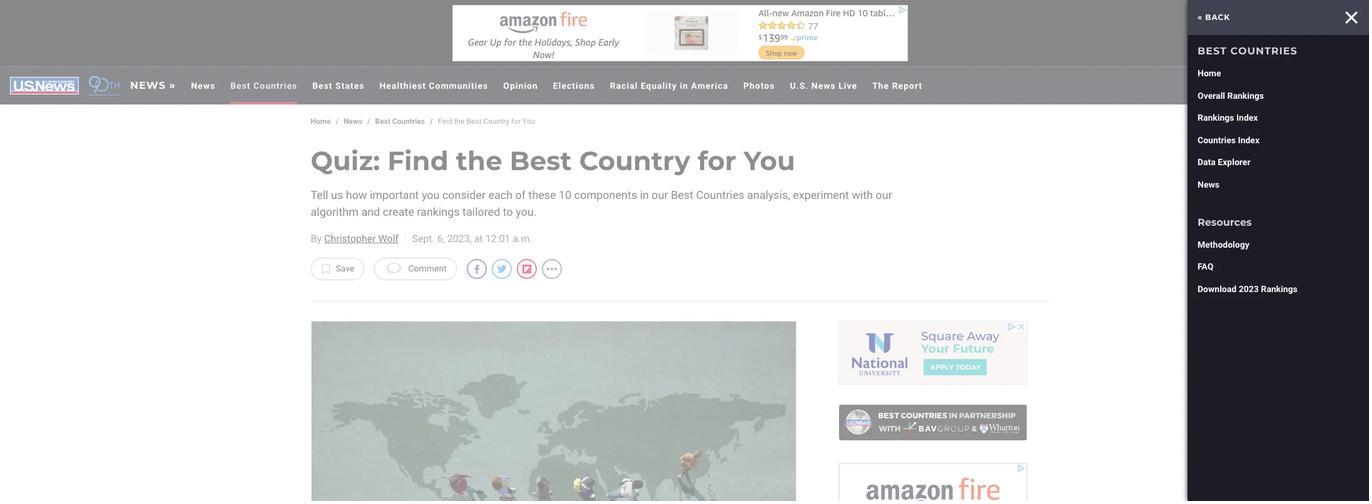 Task type: locate. For each thing, give the bounding box(es) containing it.
index for rankings index
[[1237, 113, 1259, 123]]

racial equality in america link
[[603, 67, 736, 105]]

home
[[1198, 68, 1222, 78], [311, 117, 331, 126]]

0 vertical spatial for
[[511, 117, 521, 126]]

our right components
[[652, 188, 668, 202]]

christopher wolf link
[[324, 233, 399, 245]]

data explorer
[[1198, 157, 1251, 167]]

rankings up rankings index
[[1228, 91, 1265, 101]]

best countries link
[[1198, 45, 1298, 57], [1193, 55, 1355, 80], [223, 67, 305, 105], [375, 117, 425, 127]]

equality
[[641, 81, 677, 91]]

0 horizontal spatial country
[[484, 117, 510, 126]]

the
[[873, 81, 890, 91]]

these
[[529, 188, 556, 202]]

1 horizontal spatial you
[[744, 145, 796, 177]]

1 horizontal spatial home
[[1198, 68, 1222, 78]]

0 vertical spatial index
[[1237, 113, 1259, 123]]

0 horizontal spatial you
[[523, 117, 535, 126]]

each
[[489, 188, 513, 202]]

components
[[575, 188, 637, 202]]

quiz:
[[311, 145, 380, 177]]

you
[[422, 188, 440, 202]]

1 horizontal spatial in
[[680, 81, 689, 91]]

country down opinion
[[484, 117, 510, 126]]

country
[[484, 117, 510, 126], [579, 145, 691, 177]]

comment button
[[375, 258, 457, 280]]

you down opinion link
[[523, 117, 535, 126]]

2 vertical spatial advertisement region
[[839, 464, 1027, 501]]

our right with
[[876, 188, 893, 202]]

0 vertical spatial advertisement region
[[452, 5, 908, 61]]

0 horizontal spatial in
[[640, 188, 649, 202]]

best inside tell us how important you consider each of these 10 components in our best countries analysis, experiment with our algorithm and create rankings tailored to you.
[[671, 188, 694, 202]]

wolf
[[378, 233, 399, 245]]

1 vertical spatial home
[[311, 117, 331, 126]]

faq
[[1198, 262, 1214, 272]]

algorithm
[[311, 205, 359, 219]]

index up explorer
[[1239, 135, 1260, 145]]

0 vertical spatial the
[[454, 117, 465, 126]]

1 horizontal spatial country
[[579, 145, 691, 177]]

you up analysis,
[[744, 145, 796, 177]]

sept.
[[412, 233, 435, 245]]

rankings
[[417, 205, 460, 219]]

0 horizontal spatial for
[[511, 117, 521, 126]]

elections link
[[546, 67, 603, 105]]

in right components
[[640, 188, 649, 202]]

find
[[438, 117, 452, 126], [388, 145, 449, 177]]

find up the you
[[388, 145, 449, 177]]

0 vertical spatial home
[[1198, 68, 1222, 78]]

tailored
[[463, 205, 500, 219]]

find down healthiest communities link
[[438, 117, 452, 126]]

rankings index link
[[1193, 107, 1365, 129]]

0 vertical spatial in
[[680, 81, 689, 91]]

« back button
[[1193, 8, 1236, 27]]

country up components
[[579, 145, 691, 177]]

our
[[652, 188, 668, 202], [876, 188, 893, 202]]

1 vertical spatial you
[[744, 145, 796, 177]]

news
[[1198, 10, 1233, 22], [130, 80, 166, 91], [191, 81, 215, 91], [812, 81, 836, 91], [344, 117, 363, 126], [1198, 180, 1220, 190]]

in inside tell us how important you consider each of these 10 components in our best countries analysis, experiment with our algorithm and create rankings tailored to you.
[[640, 188, 649, 202]]

home link up rankings index link
[[1193, 63, 1365, 85]]

index
[[1237, 113, 1259, 123], [1239, 135, 1260, 145]]

the
[[454, 117, 465, 126], [456, 145, 503, 177]]

0 horizontal spatial home
[[311, 117, 331, 126]]

best states
[[312, 81, 365, 91]]

advertisement region
[[452, 5, 908, 61], [839, 322, 1027, 384], [839, 464, 1027, 501]]

us
[[331, 188, 343, 202]]

home up overall
[[1198, 68, 1222, 78]]

create
[[383, 205, 414, 219]]

overall
[[1198, 91, 1226, 101]]

how
[[346, 188, 367, 202]]

healthiest communities link
[[372, 67, 496, 105]]

resources
[[1198, 216, 1252, 228]]

home down best states
[[311, 117, 331, 126]]

best
[[1198, 45, 1228, 57], [1198, 61, 1222, 73], [230, 81, 251, 91], [312, 81, 333, 91], [375, 117, 391, 126], [467, 117, 482, 126], [510, 145, 572, 177], [671, 188, 694, 202]]

rankings down overall
[[1198, 113, 1235, 123]]

1 horizontal spatial for
[[698, 145, 737, 177]]

rankings down faq link
[[1262, 284, 1298, 294]]

rankings
[[1228, 91, 1265, 101], [1198, 113, 1235, 123], [1262, 284, 1298, 294]]

in right equality
[[680, 81, 689, 91]]

the down the communities at the left of the page
[[454, 117, 465, 126]]

photos
[[744, 81, 775, 91]]

you
[[523, 117, 535, 126], [744, 145, 796, 177]]

1 vertical spatial home link
[[311, 117, 331, 127]]

the up the consider
[[456, 145, 503, 177]]

overall rankings
[[1198, 91, 1265, 101]]

tell us how important you consider each of these 10 components in our best countries analysis, experiment with our algorithm and create rankings tailored to you.
[[311, 188, 893, 219]]

save button
[[311, 258, 365, 280]]

home link down best states
[[311, 117, 331, 127]]

download
[[1198, 284, 1237, 294]]

healthiest
[[380, 81, 426, 91]]

1 vertical spatial advertisement region
[[839, 322, 1027, 384]]

1 vertical spatial for
[[698, 145, 737, 177]]

in
[[680, 81, 689, 91], [640, 188, 649, 202]]

0 horizontal spatial our
[[652, 188, 668, 202]]

2023,
[[447, 233, 472, 245]]

1 horizontal spatial home link
[[1193, 63, 1365, 85]]

important
[[370, 188, 419, 202]]

u.s. news live
[[790, 81, 858, 91]]

report
[[892, 81, 923, 91]]

2023
[[1239, 284, 1259, 294]]

countries
[[1231, 45, 1298, 57], [1225, 61, 1275, 73], [254, 81, 297, 91], [392, 117, 425, 126], [1198, 135, 1236, 145], [696, 188, 745, 202]]

data
[[1198, 157, 1216, 167]]

for
[[511, 117, 521, 126], [698, 145, 737, 177]]

close image
[[1337, 11, 1349, 24], [1346, 11, 1358, 24]]

racial
[[610, 81, 638, 91]]

0 horizontal spatial home link
[[311, 117, 331, 127]]

download 2023 rankings
[[1198, 284, 1298, 294]]

2 our from the left
[[876, 188, 893, 202]]

index down overall rankings
[[1237, 113, 1259, 123]]

best countries
[[1198, 45, 1298, 57], [1198, 61, 1275, 73], [230, 81, 297, 91], [375, 117, 425, 126]]

communities
[[429, 81, 488, 91]]

by
[[311, 233, 322, 245]]

1 vertical spatial the
[[456, 145, 503, 177]]

countries inside tell us how important you consider each of these 10 components in our best countries analysis, experiment with our algorithm and create rankings tailored to you.
[[696, 188, 745, 202]]

1 vertical spatial index
[[1239, 135, 1260, 145]]

1 vertical spatial country
[[579, 145, 691, 177]]

1 our from the left
[[652, 188, 668, 202]]

1 vertical spatial find
[[388, 145, 449, 177]]

news link
[[1198, 10, 1233, 22], [184, 67, 223, 105], [125, 74, 181, 96], [344, 117, 363, 127], [1193, 174, 1365, 196]]

1 vertical spatial in
[[640, 188, 649, 202]]

to
[[503, 205, 513, 219]]

the report
[[873, 81, 923, 91]]

1 horizontal spatial our
[[876, 188, 893, 202]]



Task type: describe. For each thing, give the bounding box(es) containing it.
index for countries index
[[1239, 135, 1260, 145]]

tell
[[311, 188, 328, 202]]

save
[[336, 264, 355, 274]]

0 vertical spatial you
[[523, 117, 535, 126]]

photos link
[[736, 67, 783, 105]]

find the best country for you
[[438, 117, 535, 126]]

experiment
[[793, 188, 849, 202]]

download 2023 rankings link
[[1193, 278, 1365, 301]]

6,
[[437, 233, 445, 245]]

the report link
[[865, 67, 930, 105]]

10
[[559, 188, 572, 202]]

live
[[839, 81, 858, 91]]

with
[[852, 188, 873, 202]]

and
[[362, 205, 380, 219]]

comment
[[408, 264, 447, 274]]

rankings index
[[1198, 113, 1259, 123]]

a.m.
[[513, 233, 533, 245]]

quiz: find the best country for you
[[311, 145, 796, 177]]

u.s. news and world report logo image
[[10, 77, 79, 95]]

2 vertical spatial rankings
[[1262, 284, 1298, 294]]

opinion link
[[496, 67, 546, 105]]

« back
[[1198, 13, 1231, 22]]

states
[[336, 81, 365, 91]]

in inside racial equality in america link
[[680, 81, 689, 91]]

methodology
[[1198, 239, 1250, 250]]

christopher
[[324, 233, 376, 245]]

2 close image from the left
[[1346, 11, 1358, 24]]

0 vertical spatial home link
[[1193, 63, 1365, 85]]

elections
[[553, 81, 595, 91]]

12:01
[[486, 233, 511, 245]]

countries index link
[[1193, 129, 1365, 152]]

u.s.
[[790, 81, 809, 91]]

explorer
[[1218, 157, 1251, 167]]

1 vertical spatial rankings
[[1198, 113, 1235, 123]]

by christopher wolf | sept. 6, 2023, at 12:01 a.m.
[[311, 230, 533, 248]]

opinion
[[503, 81, 538, 91]]

healthiest communities
[[380, 81, 488, 91]]

faq link
[[1193, 256, 1365, 278]]

analysis,
[[747, 188, 791, 202]]

consider
[[443, 188, 486, 202]]

90th anniversary logo image
[[89, 75, 120, 96]]

u.s. news live link
[[783, 67, 865, 105]]

america
[[691, 81, 729, 91]]

group of young adults, photographed from above, on various painted tarmac surface, at sunrise. image
[[311, 321, 797, 501]]

racial equality in america
[[610, 81, 729, 91]]

1 close image from the left
[[1337, 11, 1349, 24]]

countries index
[[1198, 135, 1260, 145]]

you.
[[516, 205, 537, 219]]

best states link
[[305, 67, 372, 105]]

0 vertical spatial rankings
[[1228, 91, 1265, 101]]

of
[[516, 188, 526, 202]]

overall rankings link
[[1193, 85, 1365, 107]]

0 vertical spatial find
[[438, 117, 452, 126]]

0 vertical spatial country
[[484, 117, 510, 126]]

methodology link
[[1193, 234, 1365, 256]]

at
[[474, 233, 483, 245]]

data explorer link
[[1193, 152, 1365, 174]]

|
[[404, 230, 407, 248]]



Task type: vqa. For each thing, say whether or not it's contained in the screenshot.
cost within the Monthly Cost $80.00
no



